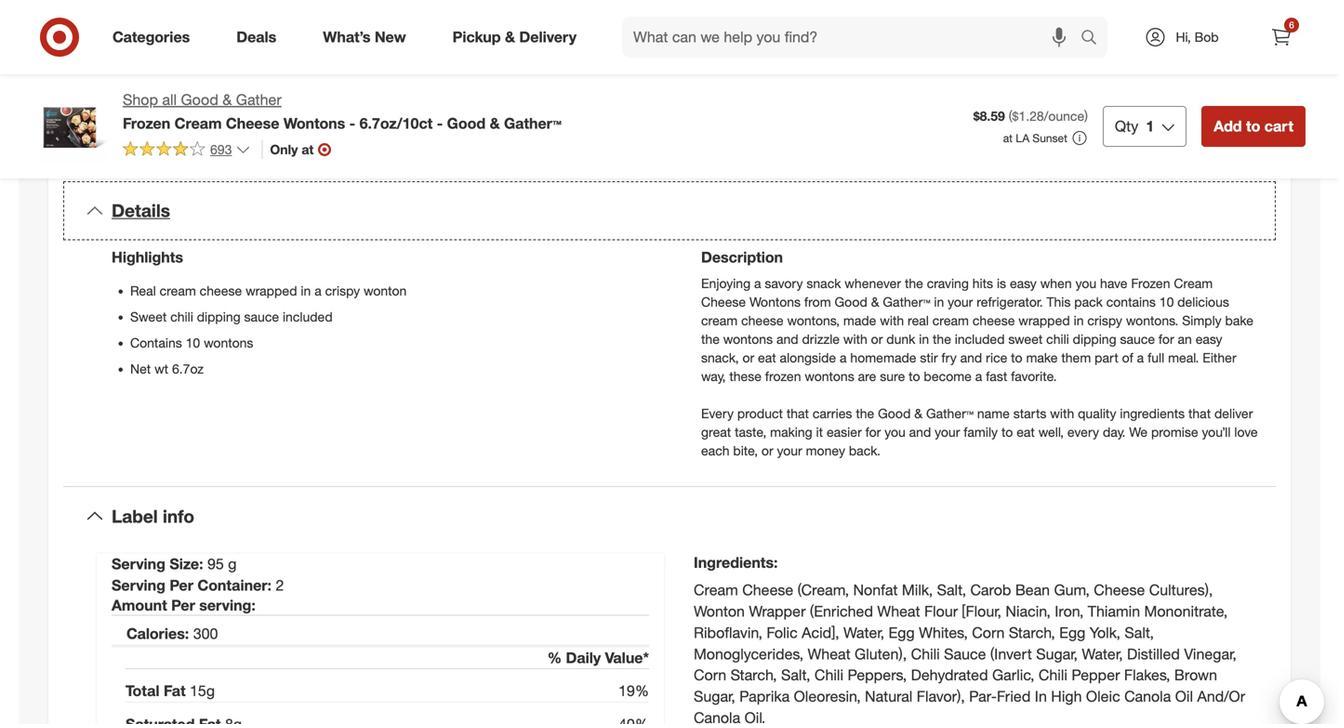Task type: locate. For each thing, give the bounding box(es) containing it.
300
[[193, 625, 218, 643]]

wheat down milk,
[[878, 603, 921, 621]]

salt, up flour
[[937, 582, 967, 600]]

g
[[228, 556, 237, 574], [206, 683, 215, 701]]

$8.59
[[974, 108, 1006, 124]]

1 horizontal spatial 10
[[1160, 294, 1174, 310]]

that up making
[[787, 405, 809, 422]]

frozen up contains
[[1132, 275, 1171, 292]]

info
[[163, 506, 194, 527]]

ingredients: cream cheese (cream, nonfat milk, salt, carob bean gum, cheese cultures), wonton wrapper (enriched wheat flour [flour, niacin, iron, thiamin mononitrate, riboflavin, folic acid], water, egg whites, corn starch, egg yolk, salt, monoglycerides, wheat gluten), chili sauce (invert sugar, water, distilled vinegar, corn starch, salt, chili peppers, dehydrated garlic, chili pepper flakes, brown sugar, paprika oleoresin, natural flavor), par-fried in high oleic canola oil and/or canola oil.
[[694, 554, 1246, 725]]

6
[[1290, 19, 1295, 31]]

when
[[1041, 275, 1072, 292]]

2 horizontal spatial or
[[871, 331, 883, 347]]

deliver
[[1215, 405, 1254, 422]]

size:
[[170, 556, 203, 574]]

0 vertical spatial gather™
[[504, 114, 562, 132]]

chili down whites,
[[911, 645, 940, 664]]

0 horizontal spatial included
[[283, 309, 333, 325]]

0 horizontal spatial or
[[743, 350, 755, 366]]

1 vertical spatial serving
[[112, 577, 165, 595]]

your
[[948, 294, 973, 310], [935, 424, 960, 440], [777, 443, 803, 459]]

good inside every product that carries the good & gather™ name starts with quality ingredients that deliver great taste, making it easier for you and your family to eat well, every day. we promise you'll love each bite, or your money back.
[[878, 405, 911, 422]]

advertisement region
[[692, 0, 1306, 45]]

1 horizontal spatial or
[[762, 443, 774, 459]]

included up rice
[[955, 331, 1005, 347]]

making
[[770, 424, 813, 440]]

homemade
[[851, 350, 917, 366]]

sauce up of
[[1121, 331, 1156, 347]]

& inside every product that carries the good & gather™ name starts with quality ingredients that deliver great taste, making it easier for you and your family to eat well, every day. we promise you'll love each bite, or your money back.
[[915, 405, 923, 422]]

0 horizontal spatial sauce
[[244, 309, 279, 325]]

your down making
[[777, 443, 803, 459]]

g for 95
[[228, 556, 237, 574]]

eat inside every product that carries the good & gather™ name starts with quality ingredients that deliver great taste, making it easier for you and your family to eat well, every day. we promise you'll love each bite, or your money back.
[[1017, 424, 1035, 440]]

or up "these"
[[743, 350, 755, 366]]

easy down simply
[[1196, 331, 1223, 347]]

shop all good & gather frozen cream cheese wontons - 6.7oz/10ct - good & gather™
[[123, 91, 562, 132]]

every
[[1068, 424, 1100, 440]]

0 vertical spatial easy
[[1010, 275, 1037, 292]]

cream right the real
[[933, 312, 969, 329]]

wrapped inside enjoying a savory snack whenever the craving hits is easy when you have frozen cream cheese wontons from good & gather™ in your refrigerator. this pack contains 10 delicious cream cheese wontons, made with real cream cheese wrapped in crispy wontons. simply bake the wontons and drizzle with or dunk in the included sweet chili dipping sauce for an easy snack, or eat alongside a homemade stir fry and rice to make them part of a full meal. either way, these frozen wontons are sure to become a fast favorite.
[[1019, 312, 1071, 329]]

0 horizontal spatial you
[[885, 424, 906, 440]]

and inside every product that carries the good & gather™ name starts with quality ingredients that deliver great taste, making it easier for you and your family to eat well, every day. we promise you'll love each bite, or your money back.
[[910, 424, 932, 440]]

mononitrate,
[[1145, 603, 1228, 621]]

1 horizontal spatial easy
[[1196, 331, 1223, 347]]

the left craving
[[905, 275, 924, 292]]

1 horizontal spatial water,
[[1082, 645, 1123, 664]]

)
[[1085, 108, 1088, 124]]

0 vertical spatial for
[[1159, 331, 1175, 347]]

cream inside the shop all good & gather frozen cream cheese wontons - 6.7oz/10ct - good & gather™
[[175, 114, 222, 132]]

or up homemade
[[871, 331, 883, 347]]

wontons inside enjoying a savory snack whenever the craving hits is easy when you have frozen cream cheese wontons from good & gather™ in your refrigerator. this pack contains 10 delicious cream cheese wontons, made with real cream cheese wrapped in crispy wontons. simply bake the wontons and drizzle with or dunk in the included sweet chili dipping sauce for an easy snack, or eat alongside a homemade stir fry and rice to make them part of a full meal. either way, these frozen wontons are sure to become a fast favorite.
[[750, 294, 801, 310]]

0 vertical spatial or
[[871, 331, 883, 347]]

delivery
[[520, 28, 577, 46]]

g right the fat
[[206, 683, 215, 701]]

0 horizontal spatial egg
[[889, 624, 915, 642]]

1 horizontal spatial included
[[955, 331, 1005, 347]]

cream
[[175, 114, 222, 132], [1175, 275, 1213, 292]]

0 vertical spatial you
[[1076, 275, 1097, 292]]

wheat down acid],
[[808, 645, 851, 664]]

and right fry at the right of the page
[[961, 350, 983, 366]]

1 vertical spatial 10
[[186, 335, 200, 351]]

frozen inside the shop all good & gather frozen cream cheese wontons - 6.7oz/10ct - good & gather™
[[123, 114, 170, 132]]

2 horizontal spatial sauce
[[1121, 331, 1156, 347]]

snack,
[[701, 350, 739, 366]]

water, down yolk, at the right of the page
[[1082, 645, 1123, 664]]

and/or
[[1198, 688, 1246, 706]]

salt,
[[937, 582, 967, 600], [1125, 624, 1155, 642], [781, 667, 811, 685]]

wheat
[[878, 603, 921, 621], [808, 645, 851, 664]]

1 egg from the left
[[889, 624, 915, 642]]

2 serving from the top
[[112, 577, 165, 595]]

2 horizontal spatial with
[[1051, 405, 1075, 422]]

that up you'll at bottom
[[1189, 405, 1211, 422]]

a left savory
[[755, 275, 762, 292]]

cheese inside the shop all good & gather frozen cream cheese wontons - 6.7oz/10ct - good & gather™
[[226, 114, 279, 132]]

starch, down niacin,
[[1009, 624, 1056, 642]]

1 vertical spatial wonton
[[694, 603, 745, 621]]

0 vertical spatial canola
[[1125, 688, 1172, 706]]

g inside serving size: 95 g serving per container: 2
[[228, 556, 237, 574]]

wrapped down the this
[[1019, 312, 1071, 329]]

pepper
[[1072, 667, 1121, 685]]

1 horizontal spatial wheat
[[878, 603, 921, 621]]

sugar, up high
[[1037, 645, 1078, 664]]

1 vertical spatial cheese
[[701, 294, 746, 310]]

0 vertical spatial your
[[948, 294, 973, 310]]

salt, up paprika
[[781, 667, 811, 685]]

dipping inside enjoying a savory snack whenever the craving hits is easy when you have frozen cream cheese wontons from good & gather™ in your refrigerator. this pack contains 10 delicious cream cheese wontons, made with real cream cheese wrapped in crispy wontons. simply bake the wontons and drizzle with or dunk in the included sweet chili dipping sauce for an easy snack, or eat alongside a homemade stir fry and rice to make them part of a full meal. either way, these frozen wontons are sure to become a fast favorite.
[[1073, 331, 1117, 347]]

or right bite,
[[762, 443, 774, 459]]

0 horizontal spatial for
[[866, 424, 881, 440]]

1 vertical spatial gather™
[[883, 294, 931, 310]]

to right add at the top right of page
[[1247, 117, 1261, 135]]

1 horizontal spatial with
[[880, 312, 904, 329]]

wontons inside the shop all good & gather frozen cream cheese wontons - 6.7oz/10ct - good & gather™
[[284, 114, 345, 132]]

gather™ inside every product that carries the good & gather™ name starts with quality ingredients that deliver great taste, making it easier for you and your family to eat well, every day. we promise you'll love each bite, or your money back.
[[927, 405, 974, 422]]

0 vertical spatial sauce
[[244, 309, 279, 325]]

ingredients:
[[694, 554, 778, 572]]

1 vertical spatial g
[[206, 683, 215, 701]]

& inside pickup & delivery link
[[505, 28, 515, 46]]

good up made
[[835, 294, 868, 310]]

eat down starts
[[1017, 424, 1035, 440]]

canola left oil.
[[694, 709, 741, 725]]

0 horizontal spatial cream
[[175, 114, 222, 132]]

starch, down monoglycerides, on the right bottom of page
[[731, 667, 777, 685]]

10
[[1160, 294, 1174, 310], [186, 335, 200, 351]]

pickup & delivery
[[453, 28, 577, 46]]

with
[[880, 312, 904, 329], [844, 331, 868, 347], [1051, 405, 1075, 422]]

image gallery element
[[33, 0, 648, 80]]

the up easier
[[856, 405, 875, 422]]

it
[[816, 424, 823, 440]]

1 horizontal spatial -
[[437, 114, 443, 132]]

at right only
[[302, 141, 314, 158]]

0 vertical spatial cream
[[175, 114, 222, 132]]

2 vertical spatial with
[[1051, 405, 1075, 422]]

highlights
[[112, 248, 183, 266]]

corn
[[972, 624, 1005, 642], [694, 667, 727, 685]]

container:
[[198, 577, 272, 595]]

1 horizontal spatial corn
[[972, 624, 1005, 642]]

1 vertical spatial you
[[885, 424, 906, 440]]

0 vertical spatial frozen
[[123, 114, 170, 132]]

for up 'back.'
[[866, 424, 881, 440]]

0 horizontal spatial wrapped
[[246, 283, 297, 299]]

favorite.
[[1011, 368, 1057, 385]]

you inside enjoying a savory snack whenever the craving hits is easy when you have frozen cream cheese wontons from good & gather™ in your refrigerator. this pack contains 10 delicious cream cheese wontons, made with real cream cheese wrapped in crispy wontons. simply bake the wontons and drizzle with or dunk in the included sweet chili dipping sauce for an easy snack, or eat alongside a homemade stir fry and rice to make them part of a full meal. either way, these frozen wontons are sure to become a fast favorite.
[[1076, 275, 1097, 292]]

water,
[[844, 624, 885, 642], [1082, 645, 1123, 664]]

a up sweet chili dipping sauce included
[[315, 283, 322, 299]]

new
[[375, 28, 406, 46]]

whites,
[[919, 624, 968, 642]]

and up alongside
[[777, 331, 799, 347]]

in inside the ingredients: cream cheese (cream, nonfat milk, salt, carob bean gum, cheese cultures), wonton wrapper (enriched wheat flour [flour, niacin, iron, thiamin mononitrate, riboflavin, folic acid], water, egg whites, corn starch, egg yolk, salt, monoglycerides, wheat gluten), chili sauce (invert sugar, water, distilled vinegar, corn starch, salt, chili peppers, dehydrated garlic, chili pepper flakes, brown sugar, paprika oleoresin, natural flavor), par-fried in high oleic canola oil and/or canola oil.
[[1035, 688, 1047, 706]]

0 horizontal spatial easy
[[1010, 275, 1037, 292]]

2 vertical spatial your
[[777, 443, 803, 459]]

1 serving from the top
[[112, 556, 165, 574]]

your inside enjoying a savory snack whenever the craving hits is easy when you have frozen cream cheese wontons from good & gather™ in your refrigerator. this pack contains 10 delicious cream cheese wontons, made with real cream cheese wrapped in crispy wontons. simply bake the wontons and drizzle with or dunk in the included sweet chili dipping sauce for an easy snack, or eat alongside a homemade stir fry and rice to make them part of a full meal. either way, these frozen wontons are sure to become a fast favorite.
[[948, 294, 973, 310]]

1 that from the left
[[787, 405, 809, 422]]

0 vertical spatial cheese
[[226, 114, 279, 132]]

daily
[[566, 649, 601, 667]]

good right all
[[181, 91, 218, 109]]

qty
[[1115, 117, 1139, 135]]

[flour,
[[962, 603, 1002, 621]]

included
[[283, 309, 333, 325], [955, 331, 1005, 347]]

2 that from the left
[[1189, 405, 1211, 422]]

back.
[[849, 443, 881, 459]]

gather
[[236, 91, 282, 109]]

sauce down real cream cheese wrapped in a crispy wonton
[[244, 309, 279, 325]]

2 vertical spatial sauce
[[944, 645, 987, 664]]

you inside every product that carries the good & gather™ name starts with quality ingredients that deliver great taste, making it easier for you and your family to eat well, every day. we promise you'll love each bite, or your money back.
[[885, 424, 906, 440]]

in down pack
[[1074, 312, 1084, 329]]

dipping up the contains 10 wontons
[[197, 309, 241, 325]]

the inside every product that carries the good & gather™ name starts with quality ingredients that deliver great taste, making it easier for you and your family to eat well, every day. we promise you'll love each bite, or your money back.
[[856, 405, 875, 422]]

wontons down sweet chili dipping sauce included
[[204, 335, 253, 351]]

cream inside the ingredients: cream cheese (cream, nonfat milk, salt, carob bean gum, cheese cultures), wonton wrapper (enriched wheat flour [flour, niacin, iron, thiamin mononitrate, riboflavin, folic acid], water, egg whites, corn starch, egg yolk, salt, monoglycerides, wheat gluten), chili sauce (invert sugar, water, distilled vinegar, corn starch, salt, chili peppers, dehydrated garlic, chili pepper flakes, brown sugar, paprika oleoresin, natural flavor), par-fried in high oleic canola oil and/or canola oil.
[[694, 582, 739, 600]]

2 vertical spatial and
[[910, 424, 932, 440]]

- left 6.7oz/10ct
[[350, 114, 356, 132]]

in left high
[[1035, 688, 1047, 706]]

10 up 6.7oz
[[186, 335, 200, 351]]

1 vertical spatial dipping
[[1073, 331, 1117, 347]]

1 vertical spatial with
[[844, 331, 868, 347]]

2 egg from the left
[[1060, 624, 1086, 642]]

chili up make
[[1047, 331, 1070, 347]]

cheese inside enjoying a savory snack whenever the craving hits is easy when you have frozen cream cheese wontons from good & gather™ in your refrigerator. this pack contains 10 delicious cream cheese wontons, made with real cream cheese wrapped in crispy wontons. simply bake the wontons and drizzle with or dunk in the included sweet chili dipping sauce for an easy snack, or eat alongside a homemade stir fry and rice to make them part of a full meal. either way, these frozen wontons are sure to become a fast favorite.
[[701, 294, 746, 310]]

name
[[978, 405, 1010, 422]]

dipping up part
[[1073, 331, 1117, 347]]

high
[[1052, 688, 1082, 706]]

1 horizontal spatial that
[[1189, 405, 1211, 422]]

-
[[350, 114, 356, 132], [437, 114, 443, 132]]

alongside
[[780, 350, 837, 366]]

you up pack
[[1076, 275, 1097, 292]]

0 horizontal spatial frozen
[[123, 114, 170, 132]]

0 vertical spatial crispy
[[325, 283, 360, 299]]

this
[[1047, 294, 1071, 310]]

gather™ up the real
[[883, 294, 931, 310]]

crispy inside enjoying a savory snack whenever the craving hits is easy when you have frozen cream cheese wontons from good & gather™ in your refrigerator. this pack contains 10 delicious cream cheese wontons, made with real cream cheese wrapped in crispy wontons. simply bake the wontons and drizzle with or dunk in the included sweet chili dipping sauce for an easy snack, or eat alongside a homemade stir fry and rice to make them part of a full meal. either way, these frozen wontons are sure to become a fast favorite.
[[1088, 312, 1123, 329]]

gluten),
[[855, 645, 907, 664]]

money
[[806, 443, 846, 459]]

(cream,
[[798, 582, 849, 600]]

included down real cream cheese wrapped in a crispy wonton
[[283, 309, 333, 325]]

1 horizontal spatial eat
[[1017, 424, 1035, 440]]

cream up 693 link
[[175, 114, 222, 132]]

you right easier
[[885, 424, 906, 440]]

amount
[[112, 597, 167, 615]]

0 vertical spatial serving
[[112, 556, 165, 574]]

per inside serving size: 95 g serving per container: 2
[[170, 577, 193, 595]]

wontons up only at
[[284, 114, 345, 132]]

1 vertical spatial wrapped
[[1019, 312, 1071, 329]]

1 horizontal spatial you
[[1076, 275, 1097, 292]]

milk,
[[902, 582, 933, 600]]

photo from sjs, 6 of 8 image
[[348, 0, 648, 24]]

ingredients
[[1120, 405, 1185, 422]]

corn down monoglycerides, on the right bottom of page
[[694, 667, 727, 685]]

cheese down gather
[[226, 114, 279, 132]]

cream up delicious
[[1175, 275, 1213, 292]]

1 vertical spatial included
[[955, 331, 1005, 347]]

wontons up snack,
[[724, 331, 773, 347]]

0 vertical spatial wonton
[[364, 283, 407, 299]]

cheese
[[200, 283, 242, 299], [742, 312, 784, 329], [973, 312, 1015, 329], [743, 582, 794, 600], [1094, 582, 1146, 600]]

sauce up dehydrated
[[944, 645, 987, 664]]

carries
[[813, 405, 853, 422]]

2 vertical spatial gather™
[[927, 405, 974, 422]]

amount per serving :
[[112, 597, 256, 615]]

wontons down savory
[[750, 294, 801, 310]]

10 inside enjoying a savory snack whenever the craving hits is easy when you have frozen cream cheese wontons from good & gather™ in your refrigerator. this pack contains 10 delicious cream cheese wontons, made with real cream cheese wrapped in crispy wontons. simply bake the wontons and drizzle with or dunk in the included sweet chili dipping sauce for an easy snack, or eat alongside a homemade stir fry and rice to make them part of a full meal. either way, these frozen wontons are sure to become a fast favorite.
[[1160, 294, 1174, 310]]

wt
[[154, 361, 168, 377]]

meal.
[[1169, 350, 1200, 366]]

photo from @targetfoodreviews, 5 of 8 image
[[33, 0, 333, 24]]

gather™ down pickup & delivery link
[[504, 114, 562, 132]]

0 vertical spatial 10
[[1160, 294, 1174, 310]]

paprika
[[740, 688, 790, 706]]

hi, bob
[[1176, 29, 1219, 45]]

1 horizontal spatial sugar,
[[1037, 645, 1078, 664]]

taste,
[[735, 424, 767, 440]]

serving
[[112, 556, 165, 574], [112, 577, 165, 595]]

0 horizontal spatial -
[[350, 114, 356, 132]]

sauce inside the ingredients: cream cheese (cream, nonfat milk, salt, carob bean gum, cheese cultures), wonton wrapper (enriched wheat flour [flour, niacin, iron, thiamin mononitrate, riboflavin, folic acid], water, egg whites, corn starch, egg yolk, salt, monoglycerides, wheat gluten), chili sauce (invert sugar, water, distilled vinegar, corn starch, salt, chili peppers, dehydrated garlic, chili pepper flakes, brown sugar, paprika oleoresin, natural flavor), par-fried in high oleic canola oil and/or canola oil.
[[944, 645, 987, 664]]

snack
[[807, 275, 841, 292]]

an
[[1178, 331, 1193, 347]]

cheese down 'enjoying'
[[701, 294, 746, 310]]

& down pickup
[[490, 114, 500, 132]]

in
[[301, 283, 311, 299], [934, 294, 945, 310], [1074, 312, 1084, 329], [919, 331, 930, 347], [1035, 688, 1047, 706]]

& down whenever at the right top
[[871, 294, 880, 310]]

1 horizontal spatial wontons
[[724, 331, 773, 347]]

0 vertical spatial per
[[170, 577, 193, 595]]

1 horizontal spatial g
[[228, 556, 237, 574]]

with inside every product that carries the good & gather™ name starts with quality ingredients that deliver great taste, making it easier for you and your family to eat well, every day. we promise you'll love each bite, or your money back.
[[1051, 405, 1075, 422]]

easy right is
[[1010, 275, 1037, 292]]

oleoresin,
[[794, 688, 861, 706]]

salt, up "distilled"
[[1125, 624, 1155, 642]]

2 horizontal spatial and
[[961, 350, 983, 366]]

your left family
[[935, 424, 960, 440]]

2 vertical spatial salt,
[[781, 667, 811, 685]]

1 vertical spatial wontons
[[750, 294, 801, 310]]

wrapped
[[246, 283, 297, 299], [1019, 312, 1071, 329]]

with up dunk
[[880, 312, 904, 329]]

bake
[[1226, 312, 1254, 329]]

good down sure at the right
[[878, 405, 911, 422]]

0 horizontal spatial salt,
[[781, 667, 811, 685]]

your down craving
[[948, 294, 973, 310]]

chili up the oleoresin,
[[815, 667, 844, 685]]

1 horizontal spatial wontons
[[750, 294, 801, 310]]

- right 6.7oz/10ct
[[437, 114, 443, 132]]

starts
[[1014, 405, 1047, 422]]

& down photo from sjs, 6 of 8
[[505, 28, 515, 46]]

dehydrated
[[911, 667, 989, 685]]

cheese
[[226, 114, 279, 132], [701, 294, 746, 310]]

chili inside enjoying a savory snack whenever the craving hits is easy when you have frozen cream cheese wontons from good & gather™ in your refrigerator. this pack contains 10 delicious cream cheese wontons, made with real cream cheese wrapped in crispy wontons. simply bake the wontons and drizzle with or dunk in the included sweet chili dipping sauce for an easy snack, or eat alongside a homemade stir fry and rice to make them part of a full meal. either way, these frozen wontons are sure to become a fast favorite.
[[1047, 331, 1070, 347]]

1 vertical spatial or
[[743, 350, 755, 366]]

for left an
[[1159, 331, 1175, 347]]

and left family
[[910, 424, 932, 440]]

to
[[1247, 117, 1261, 135], [1011, 350, 1023, 366], [909, 368, 921, 385], [1002, 424, 1013, 440]]

1 horizontal spatial crispy
[[1088, 312, 1123, 329]]

flakes,
[[1125, 667, 1171, 685]]

g for 15
[[206, 683, 215, 701]]

1 horizontal spatial wonton
[[694, 603, 745, 621]]

fat
[[164, 683, 186, 701]]

and
[[777, 331, 799, 347], [961, 350, 983, 366], [910, 424, 932, 440]]

1 horizontal spatial cheese
[[701, 294, 746, 310]]

per up amount per serving :
[[170, 577, 193, 595]]

cheese up wrapper
[[743, 582, 794, 600]]

sugar, left paprika
[[694, 688, 736, 706]]

0 vertical spatial wontons
[[284, 114, 345, 132]]

egg down iron,
[[1060, 624, 1086, 642]]

0 vertical spatial dipping
[[197, 309, 241, 325]]

wrapped up sweet chili dipping sauce included
[[246, 283, 297, 299]]

1 horizontal spatial salt,
[[937, 582, 967, 600]]

1 vertical spatial corn
[[694, 667, 727, 685]]

1 vertical spatial per
[[171, 597, 195, 615]]

or inside every product that carries the good & gather™ name starts with quality ingredients that deliver great taste, making it easier for you and your family to eat well, every day. we promise you'll love each bite, or your money back.
[[762, 443, 774, 459]]

per up calories: 300 on the bottom left of the page
[[171, 597, 195, 615]]

& inside enjoying a savory snack whenever the craving hits is easy when you have frozen cream cheese wontons from good & gather™ in your refrigerator. this pack contains 10 delicious cream cheese wontons, made with real cream cheese wrapped in crispy wontons. simply bake the wontons and drizzle with or dunk in the included sweet chili dipping sauce for an easy snack, or eat alongside a homemade stir fry and rice to make them part of a full meal. either way, these frozen wontons are sure to become a fast favorite.
[[871, 294, 880, 310]]

label info
[[112, 506, 194, 527]]

0 vertical spatial water,
[[844, 624, 885, 642]]

wontons down alongside
[[805, 368, 855, 385]]

fast
[[986, 368, 1008, 385]]

1 horizontal spatial and
[[910, 424, 932, 440]]

0 horizontal spatial wheat
[[808, 645, 851, 664]]

1 horizontal spatial wrapped
[[1019, 312, 1071, 329]]

to down name
[[1002, 424, 1013, 440]]

wonton
[[364, 283, 407, 299], [694, 603, 745, 621]]

real cream cheese wrapped in a crispy wonton
[[130, 283, 407, 299]]

1 horizontal spatial dipping
[[1073, 331, 1117, 347]]

0 horizontal spatial g
[[206, 683, 215, 701]]

eat up frozen
[[758, 350, 777, 366]]

0 vertical spatial and
[[777, 331, 799, 347]]

1 horizontal spatial canola
[[1125, 688, 1172, 706]]

0 vertical spatial g
[[228, 556, 237, 574]]

water, up gluten),
[[844, 624, 885, 642]]

starch,
[[1009, 624, 1056, 642], [731, 667, 777, 685]]

10 up wontons.
[[1160, 294, 1174, 310]]

0 vertical spatial eat
[[758, 350, 777, 366]]

(
[[1009, 108, 1013, 124]]

them
[[1062, 350, 1092, 366]]

you'll
[[1202, 424, 1231, 440]]

0 horizontal spatial canola
[[694, 709, 741, 725]]

sunset
[[1033, 131, 1068, 145]]

15
[[190, 683, 206, 701]]

with down made
[[844, 331, 868, 347]]

g right 95
[[228, 556, 237, 574]]



Task type: vqa. For each thing, say whether or not it's contained in the screenshot.
Gift Ideas link
no



Task type: describe. For each thing, give the bounding box(es) containing it.
quality
[[1078, 405, 1117, 422]]

19%
[[619, 683, 649, 701]]

calories:
[[127, 625, 189, 643]]

in up stir
[[919, 331, 930, 347]]

par-
[[970, 688, 997, 706]]

in down craving
[[934, 294, 945, 310]]

at la sunset
[[1004, 131, 1068, 145]]

pack
[[1075, 294, 1103, 310]]

2 horizontal spatial wontons
[[805, 368, 855, 385]]

0 horizontal spatial at
[[302, 141, 314, 158]]

to right rice
[[1011, 350, 1023, 366]]

contains 10 wontons
[[130, 335, 253, 351]]

(invert
[[991, 645, 1032, 664]]

%
[[548, 649, 562, 667]]

natural
[[865, 688, 913, 706]]

la
[[1016, 131, 1030, 145]]

0 vertical spatial with
[[880, 312, 904, 329]]

bite,
[[733, 443, 758, 459]]

shop
[[123, 91, 158, 109]]

included inside enjoying a savory snack whenever the craving hits is easy when you have frozen cream cheese wontons from good & gather™ in your refrigerator. this pack contains 10 delicious cream cheese wontons, made with real cream cheese wrapped in crispy wontons. simply bake the wontons and drizzle with or dunk in the included sweet chili dipping sauce for an easy snack, or eat alongside a homemade stir fry and rice to make them part of a full meal. either way, these frozen wontons are sure to become a fast favorite.
[[955, 331, 1005, 347]]

monoglycerides,
[[694, 645, 804, 664]]

sauce inside enjoying a savory snack whenever the craving hits is easy when you have frozen cream cheese wontons from good & gather™ in your refrigerator. this pack contains 10 delicious cream cheese wontons, made with real cream cheese wrapped in crispy wontons. simply bake the wontons and drizzle with or dunk in the included sweet chili dipping sauce for an easy snack, or eat alongside a homemade stir fry and rice to make them part of a full meal. either way, these frozen wontons are sure to become a fast favorite.
[[1121, 331, 1156, 347]]

cream up snack,
[[701, 312, 738, 329]]

carob
[[971, 582, 1012, 600]]

sweet chili dipping sauce included
[[130, 309, 333, 325]]

a left fast
[[976, 368, 983, 385]]

0 horizontal spatial wontons
[[204, 335, 253, 351]]

0 horizontal spatial and
[[777, 331, 799, 347]]

the up snack,
[[701, 331, 720, 347]]

search button
[[1073, 17, 1117, 61]]

either
[[1203, 350, 1237, 366]]

contains
[[130, 335, 182, 351]]

real
[[130, 283, 156, 299]]

to inside button
[[1247, 117, 1261, 135]]

frozen inside enjoying a savory snack whenever the craving hits is easy when you have frozen cream cheese wontons from good & gather™ in your refrigerator. this pack contains 10 delicious cream cheese wontons, made with real cream cheese wrapped in crispy wontons. simply bake the wontons and drizzle with or dunk in the included sweet chili dipping sauce for an easy snack, or eat alongside a homemade stir fry and rice to make them part of a full meal. either way, these frozen wontons are sure to become a fast favorite.
[[1132, 275, 1171, 292]]

add
[[1214, 117, 1243, 135]]

bean
[[1016, 582, 1050, 600]]

day.
[[1103, 424, 1126, 440]]

0 horizontal spatial with
[[844, 331, 868, 347]]

fry
[[942, 350, 957, 366]]

family
[[964, 424, 998, 440]]

savory
[[765, 275, 803, 292]]

1 vertical spatial wheat
[[808, 645, 851, 664]]

the up fry at the right of the page
[[933, 331, 952, 347]]

in up sweet chili dipping sauce included
[[301, 283, 311, 299]]

2 - from the left
[[437, 114, 443, 132]]

$8.59 ( $1.28 /ounce )
[[974, 108, 1088, 124]]

iron,
[[1055, 603, 1084, 621]]

what's new
[[323, 28, 406, 46]]

pickup & delivery link
[[437, 17, 600, 58]]

details button
[[63, 181, 1276, 241]]

details
[[112, 200, 170, 221]]

eat inside enjoying a savory snack whenever the craving hits is easy when you have frozen cream cheese wontons from good & gather™ in your refrigerator. this pack contains 10 delicious cream cheese wontons, made with real cream cheese wrapped in crispy wontons. simply bake the wontons and drizzle with or dunk in the included sweet chili dipping sauce for an easy snack, or eat alongside a homemade stir fry and rice to make them part of a full meal. either way, these frozen wontons are sure to become a fast favorite.
[[758, 350, 777, 366]]

gather™ inside the shop all good & gather frozen cream cheese wontons - 6.7oz/10ct - good & gather™
[[504, 114, 562, 132]]

drizzle
[[802, 331, 840, 347]]

well,
[[1039, 424, 1064, 440]]

easier
[[827, 424, 862, 440]]

sponsored
[[1251, 47, 1306, 61]]

folic
[[767, 624, 798, 642]]

0 horizontal spatial sugar,
[[694, 688, 736, 706]]

to inside every product that carries the good & gather™ name starts with quality ingredients that deliver great taste, making it easier for you and your family to eat well, every day. we promise you'll love each bite, or your money back.
[[1002, 424, 1013, 440]]

0 vertical spatial sugar,
[[1037, 645, 1078, 664]]

great
[[701, 424, 731, 440]]

wonton inside the ingredients: cream cheese (cream, nonfat milk, salt, carob bean gum, cheese cultures), wonton wrapper (enriched wheat flour [flour, niacin, iron, thiamin mononitrate, riboflavin, folic acid], water, egg whites, corn starch, egg yolk, salt, monoglycerides, wheat gluten), chili sauce (invert sugar, water, distilled vinegar, corn starch, salt, chili peppers, dehydrated garlic, chili pepper flakes, brown sugar, paprika oleoresin, natural flavor), par-fried in high oleic canola oil and/or canola oil.
[[694, 603, 745, 621]]

1 horizontal spatial starch,
[[1009, 624, 1056, 642]]

a right alongside
[[840, 350, 847, 366]]

& left gather
[[223, 91, 232, 109]]

search
[[1073, 30, 1117, 48]]

image of frozen cream cheese wontons - 6.7oz/10ct - good & gather™ image
[[33, 89, 108, 164]]

yolk,
[[1090, 624, 1121, 642]]

gather™ inside enjoying a savory snack whenever the craving hits is easy when you have frozen cream cheese wontons from good & gather™ in your refrigerator. this pack contains 10 delicious cream cheese wontons, made with real cream cheese wrapped in crispy wontons. simply bake the wontons and drizzle with or dunk in the included sweet chili dipping sauce for an easy snack, or eat alongside a homemade stir fry and rice to make them part of a full meal. either way, these frozen wontons are sure to become a fast favorite.
[[883, 294, 931, 310]]

cream inside enjoying a savory snack whenever the craving hits is easy when you have frozen cream cheese wontons from good & gather™ in your refrigerator. this pack contains 10 delicious cream cheese wontons, made with real cream cheese wrapped in crispy wontons. simply bake the wontons and drizzle with or dunk in the included sweet chili dipping sauce for an easy snack, or eat alongside a homemade stir fry and rice to make them part of a full meal. either way, these frozen wontons are sure to become a fast favorite.
[[1175, 275, 1213, 292]]

cheese down savory
[[742, 312, 784, 329]]

0 vertical spatial salt,
[[937, 582, 967, 600]]

0 vertical spatial wrapped
[[246, 283, 297, 299]]

chili up high
[[1039, 667, 1068, 685]]

to right sure at the right
[[909, 368, 921, 385]]

rice
[[986, 350, 1008, 366]]

6 link
[[1262, 17, 1303, 58]]

become
[[924, 368, 972, 385]]

cheese up sweet chili dipping sauce included
[[200, 283, 242, 299]]

flour
[[925, 603, 958, 621]]

0 horizontal spatial wonton
[[364, 283, 407, 299]]

1 vertical spatial water,
[[1082, 645, 1123, 664]]

refrigerator.
[[977, 294, 1043, 310]]

good right 6.7oz/10ct
[[447, 114, 486, 132]]

hi,
[[1176, 29, 1192, 45]]

chili up the contains 10 wontons
[[170, 309, 193, 325]]

dunk
[[887, 331, 916, 347]]

gum,
[[1055, 582, 1090, 600]]

categories
[[113, 28, 190, 46]]

oil.
[[745, 709, 766, 725]]

(enriched
[[810, 603, 874, 621]]

cart
[[1265, 117, 1294, 135]]

love
[[1235, 424, 1258, 440]]

delicious
[[1178, 294, 1230, 310]]

only
[[270, 141, 298, 158]]

brown
[[1175, 667, 1218, 685]]

net
[[130, 361, 151, 377]]

cheese down refrigerator.
[[973, 312, 1015, 329]]

1 vertical spatial salt,
[[1125, 624, 1155, 642]]

is
[[997, 275, 1007, 292]]

part
[[1095, 350, 1119, 366]]

a right of
[[1138, 350, 1145, 366]]

for inside enjoying a savory snack whenever the craving hits is easy when you have frozen cream cheese wontons from good & gather™ in your refrigerator. this pack contains 10 delicious cream cheese wontons, made with real cream cheese wrapped in crispy wontons. simply bake the wontons and drizzle with or dunk in the included sweet chili dipping sauce for an easy snack, or eat alongside a homemade stir fry and rice to make them part of a full meal. either way, these frozen wontons are sure to become a fast favorite.
[[1159, 331, 1175, 347]]

2
[[276, 577, 284, 595]]

peppers,
[[848, 667, 907, 685]]

What can we help you find? suggestions appear below search field
[[622, 17, 1086, 58]]

good inside enjoying a savory snack whenever the craving hits is easy when you have frozen cream cheese wontons from good & gather™ in your refrigerator. this pack contains 10 delicious cream cheese wontons, made with real cream cheese wrapped in crispy wontons. simply bake the wontons and drizzle with or dunk in the included sweet chili dipping sauce for an easy snack, or eat alongside a homemade stir fry and rice to make them part of a full meal. either way, these frozen wontons are sure to become a fast favorite.
[[835, 294, 868, 310]]

deals link
[[221, 17, 300, 58]]

product
[[738, 405, 783, 422]]

every
[[701, 405, 734, 422]]

1 horizontal spatial at
[[1004, 131, 1013, 145]]

1 - from the left
[[350, 114, 356, 132]]

0 horizontal spatial starch,
[[731, 667, 777, 685]]

0 horizontal spatial crispy
[[325, 283, 360, 299]]

cultures),
[[1150, 582, 1214, 600]]

cheese up thiamin
[[1094, 582, 1146, 600]]

make
[[1027, 350, 1058, 366]]

0 horizontal spatial water,
[[844, 624, 885, 642]]

cream right real
[[160, 283, 196, 299]]

% daily value*
[[548, 649, 649, 667]]

0 vertical spatial included
[[283, 309, 333, 325]]

whenever
[[845, 275, 902, 292]]

value*
[[605, 649, 649, 667]]

niacin,
[[1006, 603, 1051, 621]]

made
[[844, 312, 877, 329]]

1
[[1146, 117, 1155, 135]]

for inside every product that carries the good & gather™ name starts with quality ingredients that deliver great taste, making it easier for you and your family to eat well, every day. we promise you'll love each bite, or your money back.
[[866, 424, 881, 440]]

categories link
[[97, 17, 213, 58]]

sweet
[[1009, 331, 1043, 347]]

693
[[210, 141, 232, 158]]

thiamin
[[1088, 603, 1141, 621]]

net wt 6.7oz
[[130, 361, 204, 377]]

1 vertical spatial your
[[935, 424, 960, 440]]



